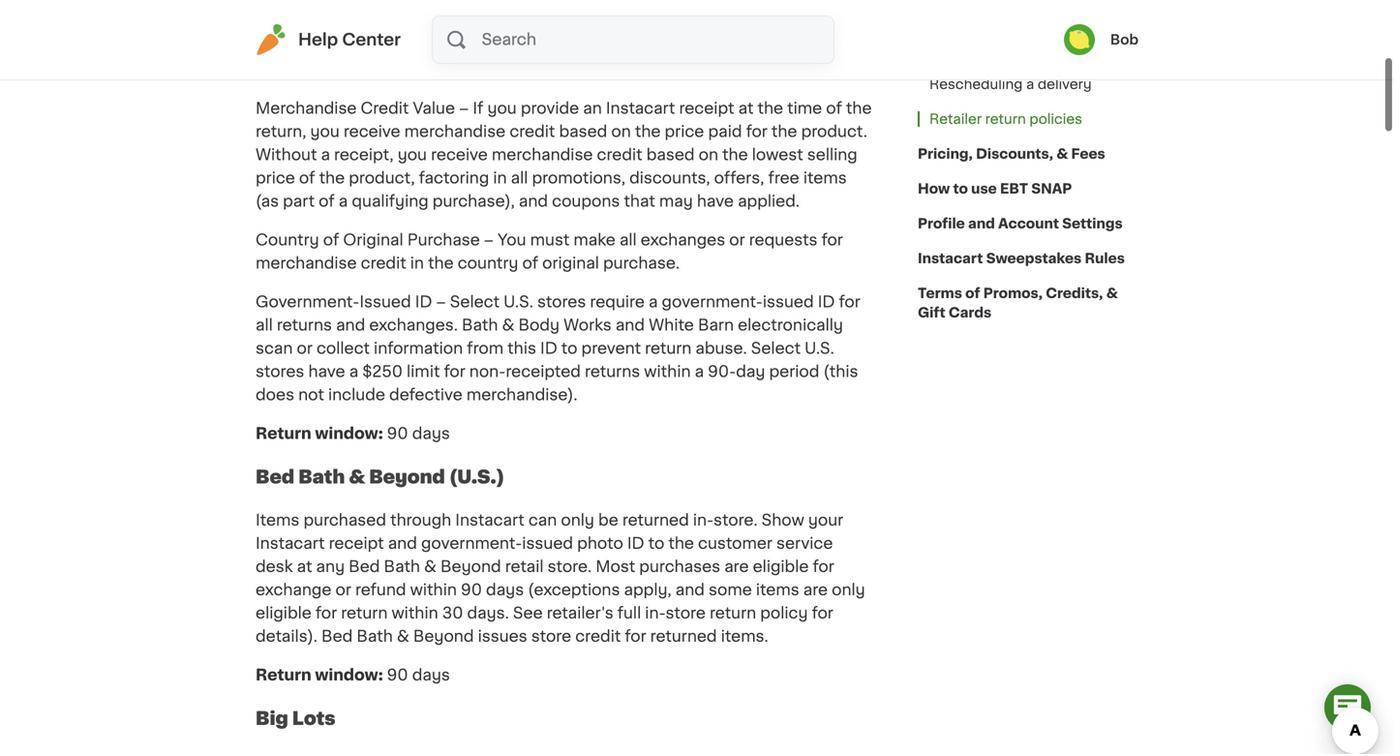 Task type: describe. For each thing, give the bounding box(es) containing it.
policy
[[760, 606, 808, 621]]

id up 'receipted'
[[540, 341, 557, 356]]

all inside government-issued id – select u.s. stores require a government-issued id for all returns and exchanges. bath & body works and white barn electronically scan or collect information from this id to prevent return abuse. select u.s. stores have a $250 limit for non-receipted returns within a 90-day period (this does not include defective merchandise).
[[256, 318, 273, 333]]

works inside government-issued id – select u.s. stores require a government-issued id for all returns and exchanges. bath & body works and white barn electronically scan or collect information from this id to prevent return abuse. select u.s. stores have a $250 limit for non-receipted returns within a 90-day period (this does not include defective merchandise).
[[564, 318, 612, 333]]

credit inside items purchased through instacart can only be returned in-store. show your instacart receipt and government-issued photo id to the customer service desk at any bed bath & beyond retail store. most purchases are eligible for exchange or refund within 90 days (exceptions apply, and some items are only eligible for return within 30 days. see retailer's full in-store return policy for details). bed bath & beyond issues store credit for returned items.
[[575, 629, 621, 644]]

purchases
[[639, 559, 720, 575]]

& up the search 'search box'
[[730, 0, 742, 8]]

you down 'merchandise'
[[310, 124, 340, 139]]

within inside government-issued id – select u.s. stores require a government-issued id for all returns and exchanges. bath & body works and white barn electronically scan or collect information from this id to prevent return abuse. select u.s. stores have a $250 limit for non-receipted returns within a 90-day period (this does not include defective merchandise).
[[644, 364, 691, 380]]

promos,
[[983, 287, 1043, 300]]

issued inside items purchased through instacart can only be returned in-store. show your instacart receipt and government-issued photo id to the customer service desk at any bed bath & beyond retail store. most purchases are eligible for exchange or refund within 90 days (exceptions apply, and some items are only eligible for return within 30 days. see retailer's full in-store return policy for details). bed bath & beyond issues store credit for returned items.
[[522, 536, 573, 551]]

credit inside country of original purchase – you must make all exchanges or requests for merchandise credit in the country of original purchase.
[[361, 256, 406, 271]]

cards
[[949, 306, 992, 319]]

how to use ebt snap link
[[918, 171, 1072, 206]]

items inside items purchased through instacart can only be returned in-store. show your instacart receipt and government-issued photo id to the customer service desk at any bed bath & beyond retail store. most purchases are eligible for exchange or refund within 90 days (exceptions apply, and some items are only eligible for return within 30 days. see retailer's full in-store return policy for details). bed bath & beyond issues store credit for returned items.
[[756, 582, 799, 598]]

can
[[528, 513, 557, 528]]

and down require
[[616, 318, 645, 333]]

store inside if you're not completely satisfied with the quality of the bath & body works products that you purchased from instacart, bring them to any bath & body works or white barn store in the u.s. for an exchange or for merchandise credit, subject to the following terms—
[[416, 39, 457, 54]]

terms
[[918, 287, 962, 300]]

of up product.
[[826, 101, 842, 116]]

credit down provide at the left top
[[510, 124, 555, 139]]

not inside government-issued id – select u.s. stores require a government-issued id for all returns and exchanges. bath & body works and white barn electronically scan or collect information from this id to prevent return abuse. select u.s. stores have a $250 limit for non-receipted returns within a 90-day period (this does not include defective merchandise).
[[298, 387, 324, 403]]

and up the collect
[[336, 318, 365, 333]]

– for if
[[459, 101, 469, 116]]

& up time
[[785, 16, 797, 31]]

and down purchases
[[676, 582, 705, 598]]

30
[[442, 606, 463, 621]]

merchandise up promotions,
[[492, 147, 593, 163]]

0 vertical spatial price
[[665, 124, 704, 139]]

items
[[256, 513, 300, 528]]

provide
[[521, 101, 579, 116]]

0 vertical spatial select
[[450, 294, 500, 310]]

a right part at left top
[[339, 194, 348, 209]]

factoring
[[419, 170, 489, 186]]

2 vertical spatial within
[[392, 606, 438, 621]]

service
[[776, 536, 833, 551]]

1 horizontal spatial store
[[531, 629, 571, 644]]

merchandise
[[256, 101, 357, 116]]

sweepstakes
[[986, 252, 1082, 265]]

of down you
[[522, 256, 538, 271]]

may
[[659, 194, 693, 209]]

2 vertical spatial u.s.
[[805, 341, 834, 356]]

government- inside items purchased through instacart can only be returned in-store. show your instacart receipt and government-issued photo id to the customer service desk at any bed bath & beyond retail store. most purchases are eligible for exchange or refund within 90 days (exceptions apply, and some items are only eligible for return within 30 days. see retailer's full in-store return policy for details). bed bath & beyond issues store credit for returned items.
[[421, 536, 522, 551]]

discounts,
[[629, 170, 710, 186]]

0 horizontal spatial receive
[[344, 124, 400, 139]]

or down them
[[670, 39, 686, 54]]

bath up refund
[[384, 559, 420, 575]]

for inside merchandise credit value – if you provide an instacart receipt at the time of the return, you receive merchandise credit based on the price paid for the product. without a receipt, you receive merchandise credit based on the lowest selling price of the product, factoring in all promotions, discounts, offers, free items (as part of a qualifying purchase), and coupons that may have applied.
[[746, 124, 768, 139]]

purchase),
[[433, 194, 515, 209]]

any inside if you're not completely satisfied with the quality of the bath & body works products that you purchased from instacart, bring them to any bath & body works or white barn store in the u.s. for an exchange or for merchandise credit, subject to the following terms—
[[712, 16, 741, 31]]

account
[[998, 217, 1059, 230]]

1 return window: 90 days from the top
[[256, 426, 450, 441]]

u.s. inside if you're not completely satisfied with the quality of the bath & body works products that you purchased from instacart, bring them to any bath & body works or white barn store in the u.s. for an exchange or for merchandise credit, subject to the following terms—
[[508, 39, 538, 54]]

1 vertical spatial select
[[751, 341, 801, 356]]

items purchased through instacart can only be returned in-store. show your instacart receipt and government-issued photo id to the customer service desk at any bed bath & beyond retail store. most purchases are eligible for exchange or refund within 90 days (exceptions apply, and some items are only eligible for return within 30 days. see retailer's full in-store return policy for details). bed bath & beyond issues store credit for returned items.
[[256, 513, 865, 644]]

any inside items purchased through instacart can only be returned in-store. show your instacart receipt and government-issued photo id to the customer service desk at any bed bath & beyond retail store. most purchases are eligible for exchange or refund within 90 days (exceptions apply, and some items are only eligible for return within 30 days. see retailer's full in-store return policy for details). bed bath & beyond issues store credit for returned items.
[[316, 559, 345, 575]]

at inside merchandise credit value – if you provide an instacart receipt at the time of the return, you receive merchandise credit based on the price paid for the product. without a receipt, you receive merchandise credit based on the lowest selling price of the product, factoring in all promotions, discounts, offers, free items (as part of a qualifying purchase), and coupons that may have applied.
[[738, 101, 754, 116]]

issues
[[478, 629, 527, 644]]

merchandise inside if you're not completely satisfied with the quality of the bath & body works products that you purchased from instacart, bring them to any bath & body works or white barn store in the u.s. for an exchange or for merchandise credit, subject to the following terms—
[[715, 39, 816, 54]]

offers,
[[714, 170, 764, 186]]

refunds
[[929, 43, 987, 56]]

(u.s.)
[[449, 468, 505, 486]]

0 horizontal spatial returns
[[277, 318, 332, 333]]

have inside government-issued id – select u.s. stores require a government-issued id for all returns and exchanges. bath & body works and white barn electronically scan or collect information from this id to prevent return abuse. select u.s. stores have a $250 limit for non-receipted returns within a 90-day period (this does not include defective merchandise).
[[308, 364, 345, 380]]

require
[[590, 294, 645, 310]]

you left provide at the left top
[[487, 101, 517, 116]]

merchandise down value on the top
[[404, 124, 506, 139]]

receipt inside items purchased through instacart can only be returned in-store. show your instacart receipt and government-issued photo id to the customer service desk at any bed bath & beyond retail store. most purchases are eligible for exchange or refund within 90 days (exceptions apply, and some items are only eligible for return within 30 days. see retailer's full in-store return policy for details). bed bath & beyond issues store credit for returned items.
[[329, 536, 384, 551]]

snap
[[1031, 182, 1072, 196]]

exchanges.
[[369, 318, 458, 333]]

qualifying
[[352, 194, 429, 209]]

pricing, discounts, & fees
[[918, 147, 1105, 161]]

profile
[[918, 217, 965, 230]]

credit,
[[820, 39, 870, 54]]

an inside merchandise credit value – if you provide an instacart receipt at the time of the return, you receive merchandise credit based on the price paid for the product. without a receipt, you receive merchandise credit based on the lowest selling price of the product, factoring in all promotions, discounts, offers, free items (as part of a qualifying purchase), and coupons that may have applied.
[[583, 101, 602, 116]]

and down use
[[968, 217, 995, 230]]

1 horizontal spatial body
[[746, 0, 787, 8]]

bob
[[1110, 33, 1139, 46]]

for down instacart,
[[542, 39, 563, 54]]

0 horizontal spatial price
[[256, 170, 295, 186]]

return,
[[256, 124, 306, 139]]

refunds and returns
[[929, 43, 1067, 56]]

rescheduling a delivery
[[929, 77, 1092, 91]]

1 return from the top
[[256, 426, 311, 441]]

a left 90- on the right of page
[[695, 364, 704, 380]]

1 vertical spatial bed
[[349, 559, 380, 575]]

satisfied
[[446, 0, 513, 8]]

the left time
[[758, 101, 783, 116]]

instacart down items
[[256, 536, 325, 551]]

terms of promos, credits, & gift cards link
[[918, 276, 1139, 330]]

0 vertical spatial 90
[[387, 426, 408, 441]]

show
[[762, 513, 804, 528]]

the down receipt,
[[319, 170, 345, 186]]

the up the discounts,
[[635, 124, 661, 139]]

through
[[390, 513, 451, 528]]

1 window: from the top
[[315, 426, 383, 441]]

id up exchanges.
[[415, 294, 432, 310]]

the up the terms—
[[478, 39, 504, 54]]

instacart sweepstakes rules link
[[918, 241, 1125, 276]]

lots
[[292, 709, 335, 727]]

bath up the search 'search box'
[[690, 0, 726, 8]]

to inside items purchased through instacart can only be returned in-store. show your instacart receipt and government-issued photo id to the customer service desk at any bed bath & beyond retail store. most purchases are eligible for exchange or refund within 90 days (exceptions apply, and some items are only eligible for return within 30 days. see retailer's full in-store return policy for details). bed bath & beyond issues store credit for returned items.
[[648, 536, 664, 551]]

0 vertical spatial store.
[[714, 513, 758, 528]]

receipt inside merchandise credit value – if you provide an instacart receipt at the time of the return, you receive merchandise credit based on the price paid for the product. without a receipt, you receive merchandise credit based on the lowest selling price of the product, factoring in all promotions, discounts, offers, free items (as part of a qualifying purchase), and coupons that may have applied.
[[679, 101, 734, 116]]

2 vertical spatial beyond
[[413, 629, 474, 644]]

lowest
[[752, 147, 803, 163]]

id up electronically
[[818, 294, 835, 310]]

bath up items
[[298, 468, 345, 486]]

& down refund
[[397, 629, 409, 644]]

2 vertical spatial 90
[[387, 668, 408, 683]]

bed bath & beyond (u.s.)
[[256, 468, 505, 486]]

for up paid
[[690, 39, 711, 54]]

of right part at left top
[[319, 194, 335, 209]]

most
[[596, 559, 635, 575]]

0 horizontal spatial store.
[[548, 559, 592, 575]]

does
[[256, 387, 294, 403]]

bath right them
[[745, 16, 781, 31]]

help
[[298, 31, 338, 48]]

for down full
[[625, 629, 646, 644]]

include
[[328, 387, 385, 403]]

for up electronically
[[839, 294, 860, 310]]

be
[[598, 513, 618, 528]]

at inside items purchased through instacart can only be returned in-store. show your instacart receipt and government-issued photo id to the customer service desk at any bed bath & beyond retail store. most purchases are eligible for exchange or refund within 90 days (exceptions apply, and some items are only eligible for return within 30 days. see retailer's full in-store return policy for details). bed bath & beyond issues store credit for returned items.
[[297, 559, 312, 575]]

1 horizontal spatial are
[[803, 582, 828, 598]]

user avatar image
[[1064, 24, 1095, 55]]

for up details).
[[316, 606, 337, 621]]

the down the help center
[[338, 62, 364, 77]]

1 vertical spatial stores
[[256, 364, 304, 380]]

big
[[256, 709, 288, 727]]

customer
[[698, 536, 772, 551]]

– for select
[[436, 294, 446, 310]]

0 horizontal spatial eligible
[[256, 606, 312, 621]]

return down rescheduling a delivery link
[[985, 112, 1026, 126]]

coupons
[[552, 194, 620, 209]]

electronically
[[738, 318, 843, 333]]

the inside country of original purchase – you must make all exchanges or requests for merchandise credit in the country of original purchase.
[[428, 256, 454, 271]]

you up product, at the top
[[398, 147, 427, 163]]

profile and account settings
[[918, 217, 1123, 230]]

0 vertical spatial works
[[791, 0, 839, 8]]

or down products
[[308, 39, 323, 54]]

must
[[530, 232, 570, 248]]

a right require
[[649, 294, 658, 310]]

to down help center link
[[318, 62, 334, 77]]

the up offers,
[[722, 147, 748, 163]]

0 horizontal spatial based
[[559, 124, 607, 139]]

or inside country of original purchase – you must make all exchanges or requests for merchandise credit in the country of original purchase.
[[729, 232, 745, 248]]

of inside if you're not completely satisfied with the quality of the bath & body works products that you purchased from instacart, bring them to any bath & body works or white barn store in the u.s. for an exchange or for merchandise credit, subject to the following terms—
[[640, 0, 656, 8]]

white inside government-issued id – select u.s. stores require a government-issued id for all returns and exchanges. bath & body works and white barn electronically scan or collect information from this id to prevent return abuse. select u.s. stores have a $250 limit for non-receipted returns within a 90-day period (this does not include defective merchandise).
[[649, 318, 694, 333]]

how
[[918, 182, 950, 196]]

delivery
[[1038, 77, 1092, 91]]

& down include
[[349, 468, 365, 486]]

bob link
[[1064, 24, 1139, 55]]

government-issued id – select u.s. stores require a government-issued id for all returns and exchanges. bath & body works and white barn electronically scan or collect information from this id to prevent return abuse. select u.s. stores have a $250 limit for non-receipted returns within a 90-day period (this does not include defective merchandise).
[[256, 294, 860, 403]]

and inside merchandise credit value – if you provide an instacart receipt at the time of the return, you receive merchandise credit based on the price paid for the product. without a receipt, you receive merchandise credit based on the lowest selling price of the product, factoring in all promotions, discounts, offers, free items (as part of a qualifying purchase), and coupons that may have applied.
[[519, 194, 548, 209]]

the up them
[[660, 0, 686, 8]]

original
[[343, 232, 403, 248]]

with
[[516, 0, 549, 8]]

id inside items purchased through instacart can only be returned in-store. show your instacart receipt and government-issued photo id to the customer service desk at any bed bath & beyond retail store. most purchases are eligible for exchange or refund within 90 days (exceptions apply, and some items are only eligible for return within 30 days. see retailer's full in-store return policy for details). bed bath & beyond issues store credit for returned items.
[[627, 536, 644, 551]]

– inside country of original purchase – you must make all exchanges or requests for merchandise credit in the country of original purchase.
[[484, 232, 494, 248]]

merchandise inside country of original purchase – you must make all exchanges or requests for merchandise credit in the country of original purchase.
[[256, 256, 357, 271]]

credit up promotions,
[[597, 147, 642, 163]]

to right them
[[692, 16, 708, 31]]

that inside if you're not completely satisfied with the quality of the bath & body works products that you purchased from instacart, bring them to any bath & body works or white barn store in the u.s. for an exchange or for merchandise credit, subject to the following terms—
[[330, 16, 361, 31]]

retailer return policies
[[929, 112, 1082, 126]]

& left 'fees' on the right of page
[[1056, 147, 1068, 161]]

rescheduling a delivery link
[[918, 67, 1103, 102]]

purchased inside if you're not completely satisfied with the quality of the bath & body works products that you purchased from instacart, bring them to any bath & body works or white barn store in the u.s. for an exchange or for merchandise credit, subject to the following terms—
[[399, 16, 481, 31]]

instacart down profile
[[918, 252, 983, 265]]

them
[[647, 16, 688, 31]]

the up "lowest"
[[772, 124, 797, 139]]

product,
[[349, 170, 415, 186]]

credits,
[[1046, 287, 1103, 300]]

or inside government-issued id – select u.s. stores require a government-issued id for all returns and exchanges. bath & body works and white barn electronically scan or collect information from this id to prevent return abuse. select u.s. stores have a $250 limit for non-receipted returns within a 90-day period (this does not include defective merchandise).
[[297, 341, 313, 356]]

return down refund
[[341, 606, 388, 621]]

purchase.
[[603, 256, 680, 271]]

desk
[[256, 559, 293, 575]]

discounts,
[[976, 147, 1053, 161]]

purchased inside items purchased through instacart can only be returned in-store. show your instacart receipt and government-issued photo id to the customer service desk at any bed bath & beyond retail store. most purchases are eligible for exchange or refund within 90 days (exceptions apply, and some items are only eligible for return within 30 days. see retailer's full in-store return policy for details). bed bath & beyond issues store credit for returned items.
[[303, 513, 386, 528]]

2 horizontal spatial store
[[666, 606, 706, 621]]

0 vertical spatial are
[[724, 559, 749, 575]]

2 return from the top
[[256, 668, 311, 683]]

or inside items purchased through instacart can only be returned in-store. show your instacart receipt and government-issued photo id to the customer service desk at any bed bath & beyond retail store. most purchases are eligible for exchange or refund within 90 days (exceptions apply, and some items are only eligible for return within 30 days. see retailer's full in-store return policy for details). bed bath & beyond issues store credit for returned items.
[[335, 582, 351, 598]]

quality
[[583, 0, 636, 8]]

for down service
[[813, 559, 834, 575]]

if inside merchandise credit value – if you provide an instacart receipt at the time of the return, you receive merchandise credit based on the price paid for the product. without a receipt, you receive merchandise credit based on the lowest selling price of the product, factoring in all promotions, discounts, offers, free items (as part of a qualifying purchase), and coupons that may have applied.
[[473, 101, 483, 116]]

(exceptions
[[528, 582, 620, 598]]

& down through
[[424, 559, 437, 575]]

settings
[[1062, 217, 1123, 230]]

terms of promos, credits, & gift cards
[[918, 287, 1118, 319]]

0 horizontal spatial on
[[611, 124, 631, 139]]

from inside if you're not completely satisfied with the quality of the bath & body works products that you purchased from instacart, bring them to any bath & body works or white barn store in the u.s. for an exchange or for merchandise credit, subject to the following terms—
[[485, 16, 522, 31]]

bath down refund
[[357, 629, 393, 644]]

0 vertical spatial beyond
[[369, 468, 445, 486]]

0 horizontal spatial only
[[561, 513, 594, 528]]

days inside items purchased through instacart can only be returned in-store. show your instacart receipt and government-issued photo id to the customer service desk at any bed bath & beyond retail store. most purchases are eligible for exchange or refund within 90 days (exceptions apply, and some items are only eligible for return within 30 days. see retailer's full in-store return policy for details). bed bath & beyond issues store credit for returned items.
[[486, 582, 524, 598]]

help center link
[[256, 24, 401, 55]]

1 horizontal spatial on
[[699, 147, 718, 163]]

country
[[256, 232, 319, 248]]

2 vertical spatial returns
[[585, 364, 640, 380]]

your
[[808, 513, 843, 528]]

to left use
[[953, 182, 968, 196]]

a left receipt,
[[321, 147, 330, 163]]

for inside country of original purchase – you must make all exchanges or requests for merchandise credit in the country of original purchase.
[[822, 232, 843, 248]]

free
[[768, 170, 799, 186]]



Task type: locate. For each thing, give the bounding box(es) containing it.
from inside government-issued id – select u.s. stores require a government-issued id for all returns and exchanges. bath & body works and white barn electronically scan or collect information from this id to prevent return abuse. select u.s. stores have a $250 limit for non-receipted returns within a 90-day period (this does not include defective merchandise).
[[467, 341, 503, 356]]

retailer's
[[547, 606, 613, 621]]

collect
[[317, 341, 370, 356]]

1 vertical spatial government-
[[421, 536, 522, 551]]

1 horizontal spatial receive
[[431, 147, 488, 163]]

all up scan
[[256, 318, 273, 333]]

1 vertical spatial issued
[[522, 536, 573, 551]]

0 vertical spatial on
[[611, 124, 631, 139]]

stores down original
[[537, 294, 586, 310]]

1 horizontal spatial stores
[[537, 294, 586, 310]]

0 vertical spatial return
[[256, 426, 311, 441]]

0 vertical spatial days
[[412, 426, 450, 441]]

only down service
[[832, 582, 865, 598]]

you
[[498, 232, 526, 248]]

1 vertical spatial from
[[467, 341, 503, 356]]

return window: 90 days up the lots
[[256, 668, 450, 683]]

all
[[511, 170, 528, 186], [620, 232, 637, 248], [256, 318, 273, 333]]

exchanges
[[641, 232, 725, 248]]

details).
[[256, 629, 318, 644]]

information
[[374, 341, 463, 356]]

in inside if you're not completely satisfied with the quality of the bath & body works products that you purchased from instacart, bring them to any bath & body works or white barn store in the u.s. for an exchange or for merchandise credit, subject to the following terms—
[[460, 39, 474, 54]]

product.
[[801, 124, 867, 139]]

0 horizontal spatial exchange
[[256, 582, 332, 598]]

1 vertical spatial barn
[[698, 318, 734, 333]]

returned
[[622, 513, 689, 528], [650, 629, 717, 644]]

at
[[738, 101, 754, 116], [297, 559, 312, 575]]

an right provide at the left top
[[583, 101, 602, 116]]

0 horizontal spatial body
[[518, 318, 560, 333]]

of inside the terms of promos, credits, & gift cards
[[965, 287, 980, 300]]

0 horizontal spatial –
[[436, 294, 446, 310]]

instacart sweepstakes rules
[[918, 252, 1125, 265]]

1 horizontal spatial at
[[738, 101, 754, 116]]

and up must at left
[[519, 194, 548, 209]]

1 horizontal spatial have
[[697, 194, 734, 209]]

Search search field
[[480, 16, 834, 63]]

are down customer
[[724, 559, 749, 575]]

scan
[[256, 341, 293, 356]]

90 inside items purchased through instacart can only be returned in-store. show your instacart receipt and government-issued photo id to the customer service desk at any bed bath & beyond retail store. most purchases are eligible for exchange or refund within 90 days (exceptions apply, and some items are only eligible for return within 30 days. see retailer's full in-store return policy for details). bed bath & beyond issues store credit for returned items.
[[461, 582, 482, 598]]

items up policy
[[756, 582, 799, 598]]

0 vertical spatial stores
[[537, 294, 586, 310]]

1 vertical spatial body
[[801, 16, 842, 31]]

beyond up through
[[369, 468, 445, 486]]

u.s. up (this on the right of page
[[805, 341, 834, 356]]

bath inside government-issued id – select u.s. stores require a government-issued id for all returns and exchanges. bath & body works and white barn electronically scan or collect information from this id to prevent return abuse. select u.s. stores have a $250 limit for non-receipted returns within a 90-day period (this does not include defective merchandise).
[[462, 318, 498, 333]]

all up the purchase.
[[620, 232, 637, 248]]

– inside government-issued id – select u.s. stores require a government-issued id for all returns and exchanges. bath & body works and white barn electronically scan or collect information from this id to prevent return abuse. select u.s. stores have a $250 limit for non-receipted returns within a 90-day period (this does not include defective merchandise).
[[436, 294, 446, 310]]

to inside government-issued id – select u.s. stores require a government-issued id for all returns and exchanges. bath & body works and white barn electronically scan or collect information from this id to prevent return abuse. select u.s. stores have a $250 limit for non-receipted returns within a 90-day period (this does not include defective merchandise).
[[561, 341, 577, 356]]

store up 'following'
[[416, 39, 457, 54]]

1 horizontal spatial issued
[[763, 294, 814, 310]]

exchange for desk
[[256, 582, 332, 598]]

0 vertical spatial not
[[324, 0, 350, 8]]

1 vertical spatial works
[[256, 39, 304, 54]]

1 vertical spatial based
[[646, 147, 695, 163]]

credit
[[510, 124, 555, 139], [597, 147, 642, 163], [361, 256, 406, 271], [575, 629, 621, 644]]

1 vertical spatial any
[[316, 559, 345, 575]]

apply,
[[624, 582, 672, 598]]

fees
[[1071, 147, 1105, 161]]

0 vertical spatial bed
[[256, 468, 294, 486]]

0 vertical spatial at
[[738, 101, 754, 116]]

completely
[[354, 0, 442, 8]]

2 horizontal spatial all
[[620, 232, 637, 248]]

issued down can
[[522, 536, 573, 551]]

1 vertical spatial receipt
[[329, 536, 384, 551]]

1 horizontal spatial any
[[712, 16, 741, 31]]

– inside merchandise credit value – if you provide an instacart receipt at the time of the return, you receive merchandise credit based on the price paid for the product. without a receipt, you receive merchandise credit based on the lowest selling price of the product, factoring in all promotions, discounts, offers, free items (as part of a qualifying purchase), and coupons that may have applied.
[[459, 101, 469, 116]]

have down the collect
[[308, 364, 345, 380]]

bed up items
[[256, 468, 294, 486]]

instacart down the search 'search box'
[[606, 101, 675, 116]]

in inside country of original purchase – you must make all exchanges or requests for merchandise credit in the country of original purchase.
[[410, 256, 424, 271]]

that up the help center
[[330, 16, 361, 31]]

merchandise
[[715, 39, 816, 54], [404, 124, 506, 139], [492, 147, 593, 163], [256, 256, 357, 271]]

government- inside government-issued id – select u.s. stores require a government-issued id for all returns and exchanges. bath & body works and white barn electronically scan or collect information from this id to prevent return abuse. select u.s. stores have a $250 limit for non-receipted returns within a 90-day period (this does not include defective merchandise).
[[662, 294, 763, 310]]

0 vertical spatial receive
[[344, 124, 400, 139]]

items down 'selling'
[[803, 170, 847, 186]]

0 horizontal spatial all
[[256, 318, 273, 333]]

1 horizontal spatial white
[[649, 318, 694, 333]]

2 horizontal spatial works
[[791, 0, 839, 8]]

1 vertical spatial exchange
[[256, 582, 332, 598]]

beyond down 30
[[413, 629, 474, 644]]

beyond
[[369, 468, 445, 486], [440, 559, 501, 575], [413, 629, 474, 644]]

1 vertical spatial in-
[[645, 606, 666, 621]]

0 vertical spatial all
[[511, 170, 528, 186]]

(as
[[256, 194, 279, 209]]

items inside merchandise credit value – if you provide an instacart receipt at the time of the return, you receive merchandise credit based on the price paid for the product. without a receipt, you receive merchandise credit based on the lowest selling price of the product, factoring in all promotions, discounts, offers, free items (as part of a qualifying purchase), and coupons that may have applied.
[[803, 170, 847, 186]]

government- up the abuse.
[[662, 294, 763, 310]]

abuse.
[[696, 341, 747, 356]]

of up part at left top
[[299, 170, 315, 186]]

2 window: from the top
[[315, 668, 383, 683]]

exchange inside items purchased through instacart can only be returned in-store. show your instacart receipt and government-issued photo id to the customer service desk at any bed bath & beyond retail store. most purchases are eligible for exchange or refund within 90 days (exceptions apply, and some items are only eligible for return within 30 days. see retailer's full in-store return policy for details). bed bath & beyond issues store credit for returned items.
[[256, 582, 332, 598]]

days down 30
[[412, 668, 450, 683]]

an down instacart,
[[567, 39, 586, 54]]

0 vertical spatial if
[[256, 0, 266, 8]]

return left the abuse.
[[645, 341, 692, 356]]

1 vertical spatial items
[[756, 582, 799, 598]]

1 vertical spatial beyond
[[440, 559, 501, 575]]

1 vertical spatial return window: 90 days
[[256, 668, 450, 683]]

exchange inside if you're not completely satisfied with the quality of the bath & body works products that you purchased from instacart, bring them to any bath & body works or white barn store in the u.s. for an exchange or for merchandise credit, subject to the following terms—
[[590, 39, 666, 54]]

0 horizontal spatial stores
[[256, 364, 304, 380]]

promotions,
[[532, 170, 625, 186]]

to up 'receipted'
[[561, 341, 577, 356]]

items
[[803, 170, 847, 186], [756, 582, 799, 598]]

purchase
[[407, 232, 480, 248]]

90 down refund
[[387, 668, 408, 683]]

white inside if you're not completely satisfied with the quality of the bath & body works products that you purchased from instacart, bring them to any bath & body works or white barn store in the u.s. for an exchange or for merchandise credit, subject to the following terms—
[[327, 39, 373, 54]]

days down defective in the bottom left of the page
[[412, 426, 450, 441]]

2 vertical spatial store
[[531, 629, 571, 644]]

how to use ebt snap
[[918, 182, 1072, 196]]

instacart inside merchandise credit value – if you provide an instacart receipt at the time of the return, you receive merchandise credit based on the price paid for the product. without a receipt, you receive merchandise credit based on the lowest selling price of the product, factoring in all promotions, discounts, offers, free items (as part of a qualifying purchase), and coupons that may have applied.
[[606, 101, 675, 116]]

government-
[[256, 294, 360, 310]]

credit down original
[[361, 256, 406, 271]]

select down country
[[450, 294, 500, 310]]

country of original purchase – you must make all exchanges or requests for merchandise credit in the country of original purchase.
[[256, 232, 843, 271]]

select
[[450, 294, 500, 310], [751, 341, 801, 356]]

or right scan
[[297, 341, 313, 356]]

body inside government-issued id – select u.s. stores require a government-issued id for all returns and exchanges. bath & body works and white barn electronically scan or collect information from this id to prevent return abuse. select u.s. stores have a $250 limit for non-receipted returns within a 90-day period (this does not include defective merchandise).
[[518, 318, 560, 333]]

0 vertical spatial an
[[567, 39, 586, 54]]

2 vertical spatial body
[[518, 318, 560, 333]]

1 horizontal spatial items
[[803, 170, 847, 186]]

any right desk
[[316, 559, 345, 575]]

terms—
[[442, 62, 505, 77]]

to up purchases
[[648, 536, 664, 551]]

1 vertical spatial u.s.
[[504, 294, 533, 310]]

1 vertical spatial at
[[297, 559, 312, 575]]

0 horizontal spatial any
[[316, 559, 345, 575]]

that
[[330, 16, 361, 31], [624, 194, 655, 209]]

(this
[[823, 364, 858, 380]]

for right requests
[[822, 232, 843, 248]]

merchandise).
[[467, 387, 578, 403]]

the up product.
[[846, 101, 872, 116]]

you inside if you're not completely satisfied with the quality of the bath & body works products that you purchased from instacart, bring them to any bath & body works or white barn store in the u.s. for an exchange or for merchandise credit, subject to the following terms—
[[365, 16, 395, 31]]

within
[[644, 364, 691, 380], [410, 582, 457, 598], [392, 606, 438, 621]]

1 vertical spatial eligible
[[256, 606, 312, 621]]

return inside government-issued id – select u.s. stores require a government-issued id for all returns and exchanges. bath & body works and white barn electronically scan or collect information from this id to prevent return abuse. select u.s. stores have a $250 limit for non-receipted returns within a 90-day period (this does not include defective merchandise).
[[645, 341, 692, 356]]

window:
[[315, 426, 383, 441], [315, 668, 383, 683]]

1 vertical spatial receive
[[431, 147, 488, 163]]

days up the days.
[[486, 582, 524, 598]]

photo
[[577, 536, 623, 551]]

products
[[256, 16, 326, 31]]

body
[[746, 0, 787, 8], [801, 16, 842, 31], [518, 318, 560, 333]]

u.s.
[[508, 39, 538, 54], [504, 294, 533, 310], [805, 341, 834, 356]]

1 vertical spatial are
[[803, 582, 828, 598]]

barn inside if you're not completely satisfied with the quality of the bath & body works products that you purchased from instacart, bring them to any bath & body works or white barn store in the u.s. for an exchange or for merchandise credit, subject to the following terms—
[[377, 39, 413, 54]]

all up purchase),
[[511, 170, 528, 186]]

& inside government-issued id – select u.s. stores require a government-issued id for all returns and exchanges. bath & body works and white barn electronically scan or collect information from this id to prevent return abuse. select u.s. stores have a $250 limit for non-receipted returns within a 90-day period (this does not include defective merchandise).
[[502, 318, 514, 333]]

see
[[513, 606, 543, 621]]

receipted
[[506, 364, 581, 380]]

returns down government-
[[277, 318, 332, 333]]

applied.
[[738, 194, 800, 209]]

at right desk
[[297, 559, 312, 575]]

exchange for any
[[590, 39, 666, 54]]

on
[[611, 124, 631, 139], [699, 147, 718, 163]]

1 horizontal spatial in
[[460, 39, 474, 54]]

merchandise up time
[[715, 39, 816, 54]]

id up most
[[627, 536, 644, 551]]

if inside if you're not completely satisfied with the quality of the bath & body works products that you purchased from instacart, bring them to any bath & body works or white barn store in the u.s. for an exchange or for merchandise credit, subject to the following terms—
[[256, 0, 266, 8]]

only
[[561, 513, 594, 528], [832, 582, 865, 598]]

0 horizontal spatial white
[[327, 39, 373, 54]]

a left delivery
[[1026, 77, 1034, 91]]

any right them
[[712, 16, 741, 31]]

bring
[[603, 16, 643, 31]]

90 up bed bath & beyond (u.s.) in the left bottom of the page
[[387, 426, 408, 441]]

0 vertical spatial u.s.
[[508, 39, 538, 54]]

1 vertical spatial have
[[308, 364, 345, 380]]

1 horizontal spatial –
[[459, 101, 469, 116]]

0 horizontal spatial if
[[256, 0, 266, 8]]

eligible
[[753, 559, 809, 575], [256, 606, 312, 621]]

works up credit,
[[791, 0, 839, 8]]

1 vertical spatial returned
[[650, 629, 717, 644]]

bath up non-
[[462, 318, 498, 333]]

any
[[712, 16, 741, 31], [316, 559, 345, 575]]

eligible down service
[[753, 559, 809, 575]]

and down through
[[388, 536, 417, 551]]

center
[[342, 31, 401, 48]]

instacart image
[[256, 24, 287, 55]]

credit
[[361, 101, 409, 116]]

1 horizontal spatial only
[[832, 582, 865, 598]]

refund
[[355, 582, 406, 598]]

not right does
[[298, 387, 324, 403]]

0 horizontal spatial government-
[[421, 536, 522, 551]]

the down purchase
[[428, 256, 454, 271]]

in- up customer
[[693, 513, 714, 528]]

1 horizontal spatial in-
[[693, 513, 714, 528]]

days
[[412, 426, 450, 441], [486, 582, 524, 598], [412, 668, 450, 683]]

1 vertical spatial that
[[624, 194, 655, 209]]

2 horizontal spatial returns
[[1019, 43, 1067, 56]]

& inside the terms of promos, credits, & gift cards
[[1106, 287, 1118, 300]]

return down details).
[[256, 668, 311, 683]]

for right limit at left
[[444, 364, 465, 380]]

instacart,
[[526, 16, 599, 31]]

0 vertical spatial within
[[644, 364, 691, 380]]

have inside merchandise credit value – if you provide an instacart receipt at the time of the return, you receive merchandise credit based on the price paid for the product. without a receipt, you receive merchandise credit based on the lowest selling price of the product, factoring in all promotions, discounts, offers, free items (as part of a qualifying purchase), and coupons that may have applied.
[[697, 194, 734, 209]]

credit down retailer's
[[575, 629, 621, 644]]

all inside merchandise credit value – if you provide an instacart receipt at the time of the return, you receive merchandise credit based on the price paid for the product. without a receipt, you receive merchandise credit based on the lowest selling price of the product, factoring in all promotions, discounts, offers, free items (as part of a qualifying purchase), and coupons that may have applied.
[[511, 170, 528, 186]]

in
[[460, 39, 474, 54], [493, 170, 507, 186], [410, 256, 424, 271]]

retailer return policies link
[[918, 102, 1094, 137]]

you up center
[[365, 16, 395, 31]]

non-
[[469, 364, 506, 380]]

1 vertical spatial an
[[583, 101, 602, 116]]

0 vertical spatial any
[[712, 16, 741, 31]]

not
[[324, 0, 350, 8], [298, 387, 324, 403]]

original
[[542, 256, 599, 271]]

for up "lowest"
[[746, 124, 768, 139]]

receipt up refund
[[329, 536, 384, 551]]

1 horizontal spatial purchased
[[399, 16, 481, 31]]

in inside merchandise credit value – if you provide an instacart receipt at the time of the return, you receive merchandise credit based on the price paid for the product. without a receipt, you receive merchandise credit based on the lowest selling price of the product, factoring in all promotions, discounts, offers, free items (as part of a qualifying purchase), and coupons that may have applied.
[[493, 170, 507, 186]]

2 vertical spatial in
[[410, 256, 424, 271]]

purchased
[[399, 16, 481, 31], [303, 513, 386, 528]]

value
[[413, 101, 455, 116]]

of up cards
[[965, 287, 980, 300]]

0 vertical spatial returns
[[1019, 43, 1067, 56]]

or left refund
[[335, 582, 351, 598]]

only left be
[[561, 513, 594, 528]]

help center
[[298, 31, 401, 48]]

1 vertical spatial if
[[473, 101, 483, 116]]

have down offers,
[[697, 194, 734, 209]]

that inside merchandise credit value – if you provide an instacart receipt at the time of the return, you receive merchandise credit based on the price paid for the product. without a receipt, you receive merchandise credit based on the lowest selling price of the product, factoring in all promotions, discounts, offers, free items (as part of a qualifying purchase), and coupons that may have applied.
[[624, 194, 655, 209]]

if left you're
[[256, 0, 266, 8]]

1 vertical spatial within
[[410, 582, 457, 598]]

days.
[[467, 606, 509, 621]]

period
[[769, 364, 819, 380]]

not inside if you're not completely satisfied with the quality of the bath & body works products that you purchased from instacart, bring them to any bath & body works or white barn store in the u.s. for an exchange or for merchandise credit, subject to the following terms—
[[324, 0, 350, 8]]

gift
[[918, 306, 946, 319]]

make
[[574, 232, 616, 248]]

1 horizontal spatial exchange
[[590, 39, 666, 54]]

0 vertical spatial issued
[[763, 294, 814, 310]]

1 horizontal spatial store.
[[714, 513, 758, 528]]

rescheduling
[[929, 77, 1023, 91]]

retail
[[505, 559, 544, 575]]

works
[[791, 0, 839, 8], [256, 39, 304, 54], [564, 318, 612, 333]]

1 vertical spatial only
[[832, 582, 865, 598]]

bed up refund
[[349, 559, 380, 575]]

barn inside government-issued id – select u.s. stores require a government-issued id for all returns and exchanges. bath & body works and white barn electronically scan or collect information from this id to prevent return abuse. select u.s. stores have a $250 limit for non-receipted returns within a 90-day period (this does not include defective merchandise).
[[698, 318, 734, 333]]

returned down apply,
[[650, 629, 717, 644]]

eligible up details).
[[256, 606, 312, 621]]

1 horizontal spatial all
[[511, 170, 528, 186]]

0 horizontal spatial issued
[[522, 536, 573, 551]]

1 horizontal spatial price
[[665, 124, 704, 139]]

all inside country of original purchase – you must make all exchanges or requests for merchandise credit in the country of original purchase.
[[620, 232, 637, 248]]

and up rescheduling a delivery link
[[990, 43, 1016, 56]]

0 vertical spatial eligible
[[753, 559, 809, 575]]

for right policy
[[812, 606, 833, 621]]

issued inside government-issued id – select u.s. stores require a government-issued id for all returns and exchanges. bath & body works and white barn electronically scan or collect information from this id to prevent return abuse. select u.s. stores have a $250 limit for non-receipted returns within a 90-day period (this does not include defective merchandise).
[[763, 294, 814, 310]]

0 vertical spatial returned
[[622, 513, 689, 528]]

0 vertical spatial white
[[327, 39, 373, 54]]

issued
[[763, 294, 814, 310], [522, 536, 573, 551]]

2 return window: 90 days from the top
[[256, 668, 450, 683]]

on down paid
[[699, 147, 718, 163]]

instacart down the (u.s.)
[[455, 513, 525, 528]]

the inside items purchased through instacart can only be returned in-store. show your instacart receipt and government-issued photo id to the customer service desk at any bed bath & beyond retail store. most purchases are eligible for exchange or refund within 90 days (exceptions apply, and some items are only eligible for return within 30 days. see retailer's full in-store return policy for details). bed bath & beyond issues store credit for returned items.
[[668, 536, 694, 551]]

2 vertical spatial days
[[412, 668, 450, 683]]

defective
[[389, 387, 463, 403]]

exchange down bring on the top
[[590, 39, 666, 54]]

the up instacart,
[[553, 0, 579, 8]]

1 vertical spatial 90
[[461, 582, 482, 598]]

an inside if you're not completely satisfied with the quality of the bath & body works products that you purchased from instacart, bring them to any bath & body works or white barn store in the u.s. for an exchange or for merchandise credit, subject to the following terms—
[[567, 39, 586, 54]]

exchange down desk
[[256, 582, 332, 598]]

from up non-
[[467, 341, 503, 356]]

policies
[[1030, 112, 1082, 126]]

issued
[[360, 294, 411, 310]]

0 horizontal spatial have
[[308, 364, 345, 380]]

without
[[256, 147, 317, 163]]

day
[[736, 364, 765, 380]]

ebt
[[1000, 182, 1028, 196]]

in- down apply,
[[645, 606, 666, 621]]

based
[[559, 124, 607, 139], [646, 147, 695, 163]]

stores up does
[[256, 364, 304, 380]]

return down "some"
[[710, 606, 756, 621]]

2 horizontal spatial body
[[801, 16, 842, 31]]

1 vertical spatial not
[[298, 387, 324, 403]]

2 vertical spatial bed
[[321, 629, 353, 644]]

receive
[[344, 124, 400, 139], [431, 147, 488, 163]]

1 vertical spatial –
[[484, 232, 494, 248]]

0 vertical spatial in
[[460, 39, 474, 54]]

0 vertical spatial store
[[416, 39, 457, 54]]

are up policy
[[803, 582, 828, 598]]

a up include
[[349, 364, 358, 380]]

of left original
[[323, 232, 339, 248]]

1 horizontal spatial government-
[[662, 294, 763, 310]]

price up (as
[[256, 170, 295, 186]]

1 vertical spatial purchased
[[303, 513, 386, 528]]



Task type: vqa. For each thing, say whether or not it's contained in the screenshot.
the government- in THE GOVERNMENT-ISSUED ID – SELECT U.S. STORES REQUIRE A GOVERNMENT-ISSUED ID FOR ALL RETURNS AND EXCHANGES. BATH & BODY WORKS AND WHITE BARN ELECTRONICALLY SCAN OR COLLECT INFORMATION FROM THIS ID TO PREVENT RETURN ABUSE. SELECT U.S. STORES HAVE A $250 LIMIT FOR NON-RECEIPTED RETURNS WITHIN A 90-DAY PERIOD (THIS DOES NOT INCLUDE DEFECTIVE MERCHANDISE).
yes



